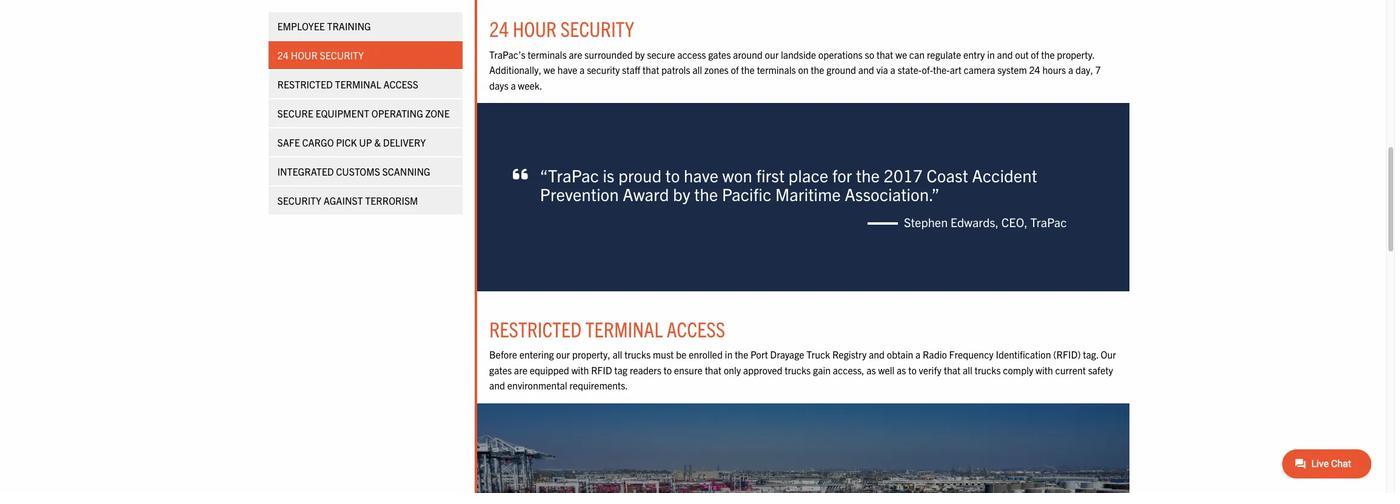 Task type: describe. For each thing, give the bounding box(es) containing it.
place
[[788, 164, 828, 186]]

the-
[[933, 64, 950, 76]]

stephen edwards, ceo, trapac
[[904, 214, 1067, 229]]

security against terrorism
[[278, 195, 418, 207]]

1 with from the left
[[571, 364, 589, 376]]

trapac's
[[489, 48, 525, 60]]

by inside trapac's terminals are surrounded by secure access gates around our landside operations so that we can regulate entry in and out of the property. additionally, we have a security staff that patrols all zones of the terminals on the ground and via a state-of-the-art camera system 24 hours a day, 7 days a week.
[[635, 48, 645, 60]]

for
[[832, 164, 852, 186]]

rfid
[[591, 364, 612, 376]]

association."
[[845, 183, 940, 205]]

comply
[[1003, 364, 1033, 376]]

is
[[603, 164, 614, 186]]

24 inside 24 hour security link
[[278, 49, 289, 61]]

safe cargo pick up & delivery
[[278, 136, 426, 149]]

operating
[[372, 107, 423, 119]]

are inside before entering our property, all trucks must be enrolled in the port drayage truck registry and obtain a radio frequency identification (rfid) tag. our gates are equipped with rfid tag readers to ensure that only approved trucks gain access, as well as to verify that all trucks comply with current safety and environmental requirements.
[[514, 364, 527, 376]]

a right via
[[890, 64, 895, 76]]

integrated customs scanning link
[[269, 158, 463, 186]]

employee
[[278, 20, 325, 32]]

verify
[[919, 364, 942, 376]]

the down around
[[741, 64, 755, 76]]

ceo,
[[1001, 214, 1028, 229]]

registry
[[832, 349, 867, 361]]

and down before
[[489, 380, 505, 392]]

drayage
[[770, 349, 804, 361]]

employee training link
[[269, 12, 463, 40]]

solid image
[[513, 166, 528, 183]]

prevention
[[540, 183, 619, 205]]

safety
[[1088, 364, 1113, 376]]

stephen
[[904, 214, 948, 229]]

so
[[865, 48, 874, 60]]

2 vertical spatial security
[[278, 195, 322, 207]]

to inside "trapac is proud to have won first place for the 2017 coast accident prevention award by the pacific maritime association."
[[665, 164, 680, 186]]

camera
[[964, 64, 995, 76]]

gain
[[813, 364, 831, 376]]

access
[[677, 48, 706, 60]]

against
[[324, 195, 363, 207]]

in inside trapac's terminals are surrounded by secure access gates around our landside operations so that we can regulate entry in and out of the property. additionally, we have a security staff that patrols all zones of the terminals on the ground and via a state-of-the-art camera system 24 hours a day, 7 days a week.
[[987, 48, 995, 60]]

trapac's terminals are surrounded by secure access gates around our landside operations so that we can regulate entry in and out of the property. additionally, we have a security staff that patrols all zones of the terminals on the ground and via a state-of-the-art camera system 24 hours a day, 7 days a week.
[[489, 48, 1101, 91]]

out
[[1015, 48, 1029, 60]]

security against terrorism link
[[269, 187, 463, 215]]

operations
[[818, 48, 863, 60]]

secure equipment operating zone link
[[269, 99, 463, 127]]

1 as from the left
[[867, 364, 876, 376]]

maritime
[[775, 183, 841, 205]]

well
[[878, 364, 894, 376]]

additionally,
[[489, 64, 541, 76]]

to down must
[[664, 364, 672, 376]]

readers
[[630, 364, 661, 376]]

of-
[[922, 64, 933, 76]]

zones
[[704, 64, 729, 76]]

gates inside before entering our property, all trucks must be enrolled in the port drayage truck registry and obtain a radio frequency identification (rfid) tag. our gates are equipped with rfid tag readers to ensure that only approved trucks gain access, as well as to verify that all trucks comply with current safety and environmental requirements.
[[489, 364, 512, 376]]

surrounded
[[584, 48, 633, 60]]

that right verify
[[944, 364, 960, 376]]

gates inside trapac's terminals are surrounded by secure access gates around our landside operations so that we can regulate entry in and out of the property. additionally, we have a security staff that patrols all zones of the terminals on the ground and via a state-of-the-art camera system 24 hours a day, 7 days a week.
[[708, 48, 731, 60]]

to left verify
[[908, 364, 917, 376]]

tag.
[[1083, 349, 1098, 361]]

a right days
[[511, 79, 516, 91]]

around
[[733, 48, 763, 60]]

accident
[[972, 164, 1037, 186]]

"trapac
[[540, 164, 599, 186]]

via
[[876, 64, 888, 76]]

&
[[375, 136, 381, 149]]

on
[[798, 64, 808, 76]]

0 vertical spatial terminal
[[335, 78, 382, 90]]

delivery
[[383, 136, 426, 149]]

1 horizontal spatial restricted
[[489, 316, 582, 342]]

2 horizontal spatial trucks
[[975, 364, 1001, 376]]

a left day,
[[1068, 64, 1073, 76]]

secure equipment operating zone
[[278, 107, 450, 119]]

24 inside trapac's terminals are surrounded by secure access gates around our landside operations so that we can regulate entry in and out of the property. additionally, we have a security staff that patrols all zones of the terminals on the ground and via a state-of-the-art camera system 24 hours a day, 7 days a week.
[[1029, 64, 1040, 76]]

zone
[[426, 107, 450, 119]]

our inside trapac's terminals are surrounded by secure access gates around our landside operations so that we can regulate entry in and out of the property. additionally, we have a security staff that patrols all zones of the terminals on the ground and via a state-of-the-art camera system 24 hours a day, 7 days a week.
[[765, 48, 779, 60]]

day,
[[1075, 64, 1093, 76]]

0 horizontal spatial trucks
[[624, 349, 651, 361]]

security
[[587, 64, 620, 76]]

edwards,
[[950, 214, 999, 229]]

be
[[676, 349, 686, 361]]

proud
[[618, 164, 662, 186]]

can
[[909, 48, 925, 60]]

property,
[[572, 349, 610, 361]]

must
[[653, 349, 674, 361]]

state-
[[898, 64, 922, 76]]

port
[[751, 349, 768, 361]]

hours
[[1042, 64, 1066, 76]]

the right on
[[811, 64, 824, 76]]

0 horizontal spatial restricted terminal access
[[278, 78, 419, 90]]

pacific
[[722, 183, 771, 205]]

24 hour security link
[[269, 41, 463, 69]]

requirements.
[[569, 380, 628, 392]]



Task type: vqa. For each thing, say whether or not it's contained in the screenshot.
'are' to the top
yes



Task type: locate. For each thing, give the bounding box(es) containing it.
a left radio
[[915, 349, 920, 361]]

1 horizontal spatial have
[[684, 164, 719, 186]]

restricted
[[278, 78, 333, 90], [489, 316, 582, 342]]

1 horizontal spatial hour
[[513, 15, 557, 41]]

1 horizontal spatial our
[[765, 48, 779, 60]]

hour up trapac's
[[513, 15, 557, 41]]

1 vertical spatial of
[[731, 64, 739, 76]]

have inside "trapac is proud to have won first place for the 2017 coast accident prevention award by the pacific maritime association."
[[684, 164, 719, 186]]

0 horizontal spatial terminals
[[528, 48, 567, 60]]

2 horizontal spatial 24
[[1029, 64, 1040, 76]]

"trapac is proud to have won first place for the 2017 coast accident prevention award by the pacific maritime association."
[[540, 164, 1037, 205]]

1 horizontal spatial as
[[897, 364, 906, 376]]

and left out
[[997, 48, 1013, 60]]

0 vertical spatial restricted
[[278, 78, 333, 90]]

award
[[623, 183, 669, 205]]

current
[[1055, 364, 1086, 376]]

0 vertical spatial 24
[[489, 15, 509, 41]]

gates down before
[[489, 364, 512, 376]]

secure
[[647, 48, 675, 60]]

scanning
[[383, 166, 431, 178]]

0 horizontal spatial gates
[[489, 364, 512, 376]]

0 vertical spatial restricted terminal access
[[278, 78, 419, 90]]

the up hours
[[1041, 48, 1055, 60]]

access up operating
[[384, 78, 419, 90]]

days
[[489, 79, 508, 91]]

0 vertical spatial in
[[987, 48, 995, 60]]

with
[[571, 364, 589, 376], [1036, 364, 1053, 376]]

of right out
[[1031, 48, 1039, 60]]

safe
[[278, 136, 300, 149]]

0 horizontal spatial terminal
[[335, 78, 382, 90]]

1 horizontal spatial in
[[987, 48, 995, 60]]

entering
[[519, 349, 554, 361]]

restricted terminal access up property,
[[489, 316, 725, 342]]

24 left hours
[[1029, 64, 1040, 76]]

with down identification
[[1036, 364, 1053, 376]]

restricted up secure
[[278, 78, 333, 90]]

0 vertical spatial we
[[895, 48, 907, 60]]

terminals up week.
[[528, 48, 567, 60]]

0 horizontal spatial 24
[[278, 49, 289, 61]]

1 vertical spatial hour
[[291, 49, 318, 61]]

restricted inside restricted terminal access link
[[278, 78, 333, 90]]

in up only
[[725, 349, 732, 361]]

0 horizontal spatial we
[[544, 64, 555, 76]]

terminal up tag
[[585, 316, 663, 342]]

first
[[756, 164, 785, 186]]

7
[[1095, 64, 1101, 76]]

that down enrolled
[[705, 364, 721, 376]]

before
[[489, 349, 517, 361]]

as left well
[[867, 364, 876, 376]]

by up "staff"
[[635, 48, 645, 60]]

have inside trapac's terminals are surrounded by secure access gates around our landside operations so that we can regulate entry in and out of the property. additionally, we have a security staff that patrols all zones of the terminals on the ground and via a state-of-the-art camera system 24 hours a day, 7 days a week.
[[557, 64, 577, 76]]

a
[[580, 64, 585, 76], [890, 64, 895, 76], [1068, 64, 1073, 76], [511, 79, 516, 91], [915, 349, 920, 361]]

by
[[635, 48, 645, 60], [673, 183, 690, 205]]

coast
[[927, 164, 968, 186]]

only
[[724, 364, 741, 376]]

integrated
[[278, 166, 334, 178]]

0 horizontal spatial hour
[[291, 49, 318, 61]]

1 horizontal spatial terminal
[[585, 316, 663, 342]]

2017
[[884, 164, 923, 186]]

0 vertical spatial of
[[1031, 48, 1039, 60]]

pick
[[336, 136, 357, 149]]

access,
[[833, 364, 864, 376]]

a left security
[[580, 64, 585, 76]]

are inside trapac's terminals are surrounded by secure access gates around our landside operations so that we can regulate entry in and out of the property. additionally, we have a security staff that patrols all zones of the terminals on the ground and via a state-of-the-art camera system 24 hours a day, 7 days a week.
[[569, 48, 582, 60]]

all inside trapac's terminals are surrounded by secure access gates around our landside operations so that we can regulate entry in and out of the property. additionally, we have a security staff that patrols all zones of the terminals on the ground and via a state-of-the-art camera system 24 hours a day, 7 days a week.
[[692, 64, 702, 76]]

1 horizontal spatial with
[[1036, 364, 1053, 376]]

terrorism
[[365, 195, 418, 207]]

1 vertical spatial we
[[544, 64, 555, 76]]

of right zones
[[731, 64, 739, 76]]

gates up zones
[[708, 48, 731, 60]]

patrols
[[661, 64, 690, 76]]

won
[[722, 164, 752, 186]]

0 vertical spatial 24 hour security
[[489, 15, 634, 41]]

2 horizontal spatial all
[[963, 364, 972, 376]]

0 horizontal spatial with
[[571, 364, 589, 376]]

are
[[569, 48, 582, 60], [514, 364, 527, 376]]

1 horizontal spatial 24 hour security
[[489, 15, 634, 41]]

0 horizontal spatial restricted
[[278, 78, 333, 90]]

1 horizontal spatial of
[[1031, 48, 1039, 60]]

0 vertical spatial have
[[557, 64, 577, 76]]

are left surrounded
[[569, 48, 582, 60]]

1 vertical spatial 24 hour security
[[278, 49, 364, 61]]

our inside before entering our property, all trucks must be enrolled in the port drayage truck registry and obtain a radio frequency identification (rfid) tag. our gates are equipped with rfid tag readers to ensure that only approved trucks gain access, as well as to verify that all trucks comply with current safety and environmental requirements.
[[556, 349, 570, 361]]

1 vertical spatial 24
[[278, 49, 289, 61]]

by right award
[[673, 183, 690, 205]]

trucks down drayage
[[785, 364, 811, 376]]

0 vertical spatial all
[[692, 64, 702, 76]]

0 vertical spatial security
[[561, 15, 634, 41]]

0 horizontal spatial 24 hour security
[[278, 49, 364, 61]]

2 with from the left
[[1036, 364, 1053, 376]]

and
[[997, 48, 1013, 60], [858, 64, 874, 76], [869, 349, 885, 361], [489, 380, 505, 392]]

safe cargo pick up & delivery link
[[269, 129, 463, 156]]

24
[[489, 15, 509, 41], [278, 49, 289, 61], [1029, 64, 1040, 76]]

0 horizontal spatial of
[[731, 64, 739, 76]]

the inside before entering our property, all trucks must be enrolled in the port drayage truck registry and obtain a radio frequency identification (rfid) tag. our gates are equipped with rfid tag readers to ensure that only approved trucks gain access, as well as to verify that all trucks comply with current safety and environmental requirements.
[[735, 349, 748, 361]]

1 vertical spatial our
[[556, 349, 570, 361]]

1 horizontal spatial gates
[[708, 48, 731, 60]]

1 horizontal spatial we
[[895, 48, 907, 60]]

landside
[[781, 48, 816, 60]]

the
[[1041, 48, 1055, 60], [741, 64, 755, 76], [811, 64, 824, 76], [856, 164, 880, 186], [694, 183, 718, 205], [735, 349, 748, 361]]

security down training
[[320, 49, 364, 61]]

terminal up secure equipment operating zone
[[335, 78, 382, 90]]

trapac
[[1030, 214, 1067, 229]]

security down the integrated
[[278, 195, 322, 207]]

radio
[[923, 349, 947, 361]]

in right the entry
[[987, 48, 995, 60]]

0 horizontal spatial by
[[635, 48, 645, 60]]

ensure
[[674, 364, 702, 376]]

in
[[987, 48, 995, 60], [725, 349, 732, 361]]

1 horizontal spatial all
[[692, 64, 702, 76]]

are down entering
[[514, 364, 527, 376]]

0 vertical spatial gates
[[708, 48, 731, 60]]

1 vertical spatial terminals
[[757, 64, 796, 76]]

equipped
[[530, 364, 569, 376]]

our right around
[[765, 48, 779, 60]]

gates
[[708, 48, 731, 60], [489, 364, 512, 376]]

1 vertical spatial terminal
[[585, 316, 663, 342]]

2 as from the left
[[897, 364, 906, 376]]

equipment
[[316, 107, 370, 119]]

1 horizontal spatial trucks
[[785, 364, 811, 376]]

integrated customs scanning
[[278, 166, 431, 178]]

hour down employee
[[291, 49, 318, 61]]

of
[[1031, 48, 1039, 60], [731, 64, 739, 76]]

1 vertical spatial all
[[613, 349, 622, 361]]

(rfid)
[[1053, 349, 1081, 361]]

the left won
[[694, 183, 718, 205]]

restricted terminal access
[[278, 78, 419, 90], [489, 316, 725, 342]]

all down frequency
[[963, 364, 972, 376]]

to
[[665, 164, 680, 186], [664, 364, 672, 376], [908, 364, 917, 376]]

before entering our property, all trucks must be enrolled in the port drayage truck registry and obtain a radio frequency identification (rfid) tag. our gates are equipped with rfid tag readers to ensure that only approved trucks gain access, as well as to verify that all trucks comply with current safety and environmental requirements.
[[489, 349, 1116, 392]]

the left port
[[735, 349, 748, 361]]

enrolled
[[689, 349, 723, 361]]

restricted up entering
[[489, 316, 582, 342]]

0 horizontal spatial are
[[514, 364, 527, 376]]

with down property,
[[571, 364, 589, 376]]

1 vertical spatial gates
[[489, 364, 512, 376]]

that down secure
[[643, 64, 659, 76]]

art
[[950, 64, 961, 76]]

24 hour security down employee training
[[278, 49, 364, 61]]

entry
[[963, 48, 985, 60]]

24 up trapac's
[[489, 15, 509, 41]]

regulate
[[927, 48, 961, 60]]

secure
[[278, 107, 314, 119]]

1 vertical spatial have
[[684, 164, 719, 186]]

1 horizontal spatial restricted terminal access
[[489, 316, 725, 342]]

0 vertical spatial hour
[[513, 15, 557, 41]]

we left can
[[895, 48, 907, 60]]

the right for
[[856, 164, 880, 186]]

staff
[[622, 64, 640, 76]]

1 horizontal spatial are
[[569, 48, 582, 60]]

24 down employee
[[278, 49, 289, 61]]

and down "so"
[[858, 64, 874, 76]]

1 vertical spatial restricted terminal access
[[489, 316, 725, 342]]

our
[[765, 48, 779, 60], [556, 349, 570, 361]]

restricted terminal access link
[[269, 70, 463, 98]]

1 vertical spatial in
[[725, 349, 732, 361]]

security up surrounded
[[561, 15, 634, 41]]

and up well
[[869, 349, 885, 361]]

0 horizontal spatial have
[[557, 64, 577, 76]]

1 vertical spatial are
[[514, 364, 527, 376]]

system
[[997, 64, 1027, 76]]

0 vertical spatial by
[[635, 48, 645, 60]]

our up equipped
[[556, 349, 570, 361]]

tag
[[614, 364, 628, 376]]

terminal
[[335, 78, 382, 90], [585, 316, 663, 342]]

our
[[1101, 349, 1116, 361]]

training
[[327, 20, 371, 32]]

access up enrolled
[[667, 316, 725, 342]]

0 vertical spatial our
[[765, 48, 779, 60]]

restricted terminal access up equipment
[[278, 78, 419, 90]]

have left won
[[684, 164, 719, 186]]

employee training
[[278, 20, 371, 32]]

that right "so"
[[876, 48, 893, 60]]

we right 'additionally,'
[[544, 64, 555, 76]]

1 horizontal spatial by
[[673, 183, 690, 205]]

customs
[[336, 166, 380, 178]]

0 vertical spatial are
[[569, 48, 582, 60]]

1 vertical spatial security
[[320, 49, 364, 61]]

trucks down frequency
[[975, 364, 1001, 376]]

have left security
[[557, 64, 577, 76]]

2 vertical spatial 24
[[1029, 64, 1040, 76]]

24 hour security up surrounded
[[489, 15, 634, 41]]

obtain
[[887, 349, 913, 361]]

0 vertical spatial terminals
[[528, 48, 567, 60]]

as
[[867, 364, 876, 376], [897, 364, 906, 376]]

trucks up readers
[[624, 349, 651, 361]]

by inside "trapac is proud to have won first place for the 2017 coast accident prevention award by the pacific maritime association."
[[673, 183, 690, 205]]

in inside before entering our property, all trucks must be enrolled in the port drayage truck registry and obtain a radio frequency identification (rfid) tag. our gates are equipped with rfid tag readers to ensure that only approved trucks gain access, as well as to verify that all trucks comply with current safety and environmental requirements.
[[725, 349, 732, 361]]

2 vertical spatial all
[[963, 364, 972, 376]]

0 horizontal spatial access
[[384, 78, 419, 90]]

to right proud
[[665, 164, 680, 186]]

as right well
[[897, 364, 906, 376]]

all up tag
[[613, 349, 622, 361]]

0 vertical spatial access
[[384, 78, 419, 90]]

1 vertical spatial restricted
[[489, 316, 582, 342]]

0 horizontal spatial as
[[867, 364, 876, 376]]

identification
[[996, 349, 1051, 361]]

1 horizontal spatial access
[[667, 316, 725, 342]]

trucks
[[624, 349, 651, 361], [785, 364, 811, 376], [975, 364, 1001, 376]]

all down access
[[692, 64, 702, 76]]

have
[[557, 64, 577, 76], [684, 164, 719, 186]]

terminals left on
[[757, 64, 796, 76]]

1 horizontal spatial 24
[[489, 15, 509, 41]]

0 horizontal spatial our
[[556, 349, 570, 361]]

up
[[359, 136, 372, 149]]

1 vertical spatial by
[[673, 183, 690, 205]]

0 horizontal spatial in
[[725, 349, 732, 361]]

1 horizontal spatial terminals
[[757, 64, 796, 76]]

a inside before entering our property, all trucks must be enrolled in the port drayage truck registry and obtain a radio frequency identification (rfid) tag. our gates are equipped with rfid tag readers to ensure that only approved trucks gain access, as well as to verify that all trucks comply with current safety and environmental requirements.
[[915, 349, 920, 361]]

0 horizontal spatial all
[[613, 349, 622, 361]]

approved
[[743, 364, 782, 376]]

1 vertical spatial access
[[667, 316, 725, 342]]



